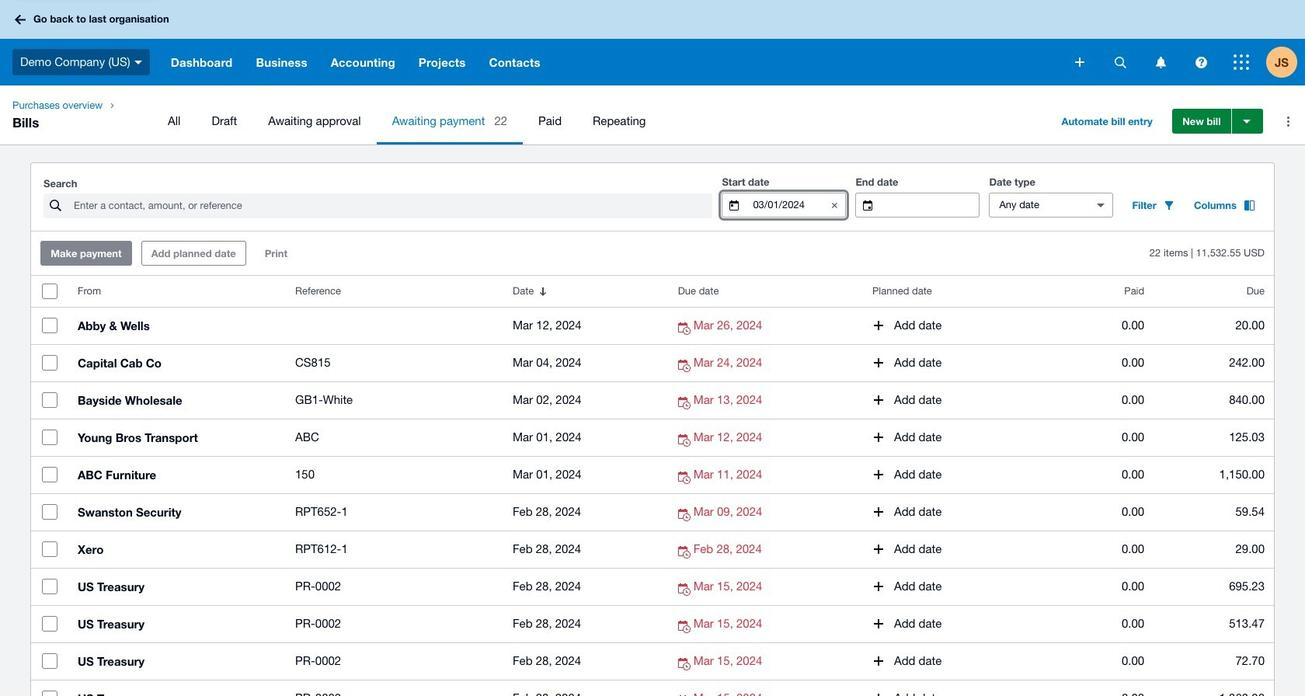Task type: describe. For each thing, give the bounding box(es) containing it.
2 overdue icon image from the top
[[678, 360, 694, 372]]

8 overdue icon image from the top
[[678, 584, 694, 596]]

2 horizontal spatial svg image
[[1234, 54, 1250, 70]]

0 horizontal spatial svg image
[[134, 60, 142, 64]]

3 overdue icon image from the top
[[678, 397, 694, 410]]

4 overdue icon image from the top
[[678, 435, 694, 447]]

Enter a contact, amount, or reference field
[[72, 194, 713, 218]]



Task type: vqa. For each thing, say whether or not it's contained in the screenshot.
1st Overdue Icon from the top
yes



Task type: locate. For each thing, give the bounding box(es) containing it.
list of all the bills element
[[31, 276, 1275, 697]]

svg image
[[1234, 54, 1250, 70], [1196, 56, 1208, 68], [134, 60, 142, 64]]

1 overdue icon image from the top
[[678, 323, 694, 335]]

menu
[[152, 98, 1041, 145]]

navigation
[[0, 86, 1306, 145]]

7 overdue icon image from the top
[[678, 546, 694, 559]]

9 overdue icon image from the top
[[678, 621, 694, 634]]

6 overdue icon image from the top
[[678, 509, 694, 522]]

banner
[[0, 0, 1306, 86]]

overflow menu image
[[1273, 106, 1305, 137]]

None field
[[752, 194, 819, 217], [886, 194, 980, 217], [991, 194, 1085, 217], [752, 194, 819, 217], [886, 194, 980, 217], [991, 194, 1085, 217]]

5 overdue icon image from the top
[[678, 472, 694, 484]]

clear image
[[820, 190, 851, 221]]

svg image
[[15, 14, 26, 24], [1115, 56, 1127, 68], [1156, 56, 1166, 68], [1076, 58, 1085, 67]]

1 horizontal spatial svg image
[[1196, 56, 1208, 68]]

10 overdue icon image from the top
[[678, 658, 694, 671]]

overdue icon image
[[678, 323, 694, 335], [678, 360, 694, 372], [678, 397, 694, 410], [678, 435, 694, 447], [678, 472, 694, 484], [678, 509, 694, 522], [678, 546, 694, 559], [678, 584, 694, 596], [678, 621, 694, 634], [678, 658, 694, 671]]



